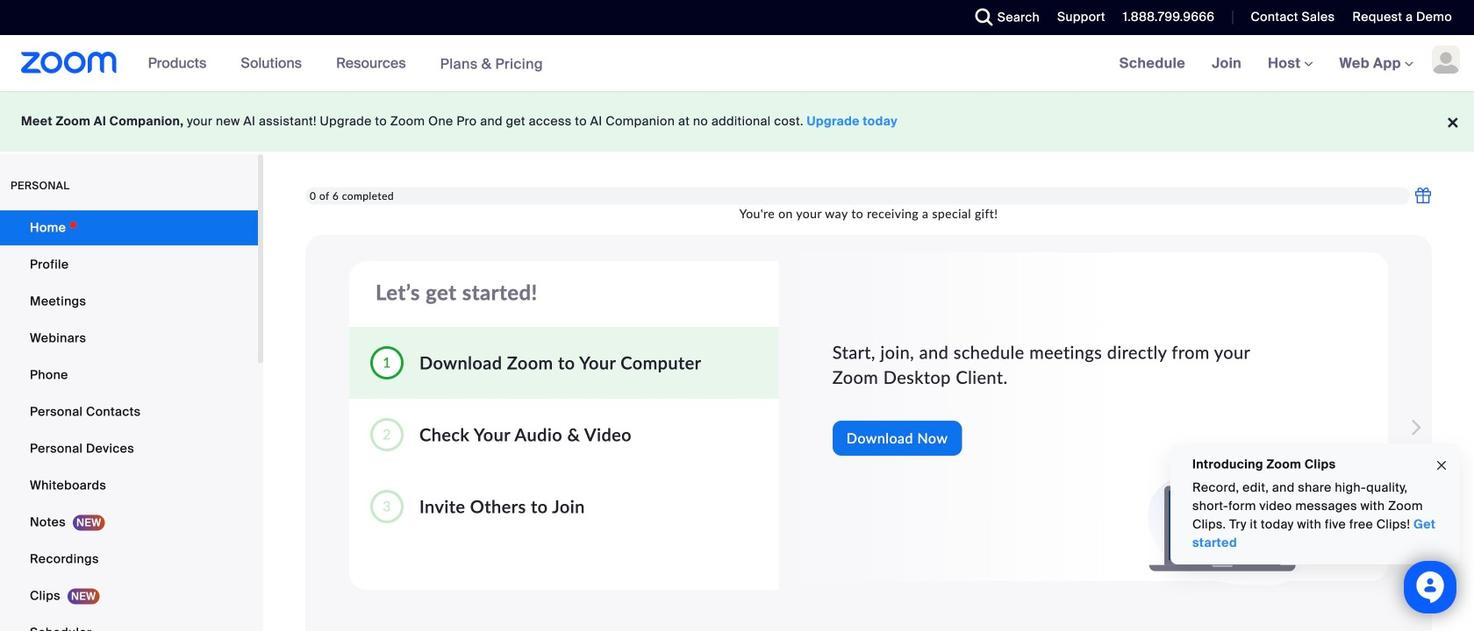 Task type: vqa. For each thing, say whether or not it's contained in the screenshot.
Zoom Logo
yes



Task type: locate. For each thing, give the bounding box(es) containing it.
close image
[[1435, 456, 1449, 476]]

product information navigation
[[135, 35, 556, 93]]

footer
[[0, 91, 1475, 152]]

banner
[[0, 35, 1475, 93]]

meetings navigation
[[1107, 35, 1475, 93]]



Task type: describe. For each thing, give the bounding box(es) containing it.
profile picture image
[[1432, 46, 1461, 74]]

zoom logo image
[[21, 52, 117, 74]]

next image
[[1401, 411, 1426, 446]]

personal menu menu
[[0, 211, 258, 632]]



